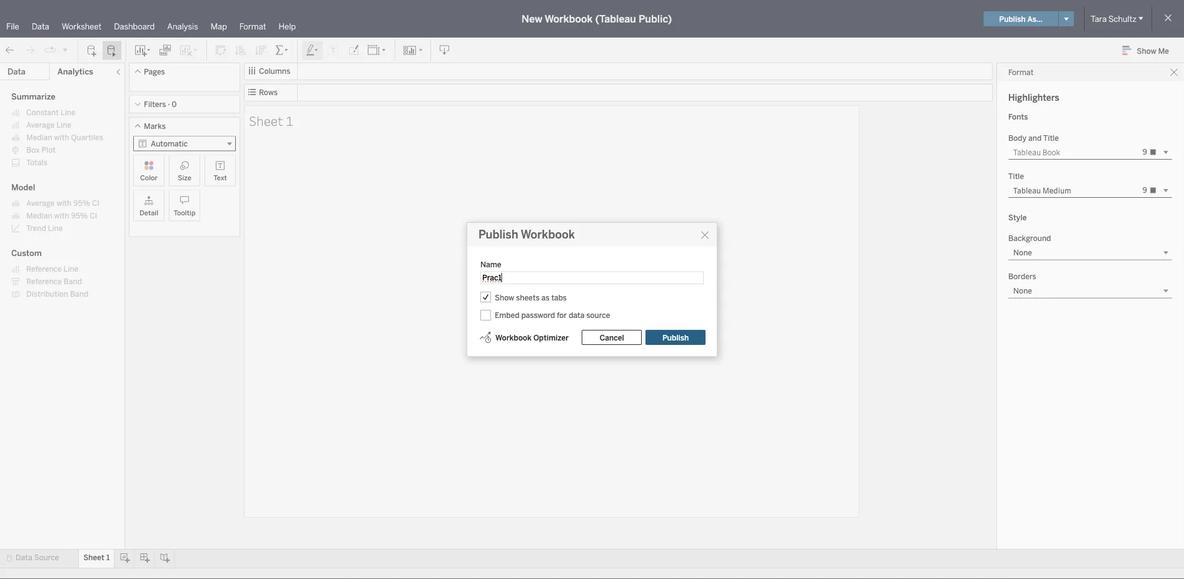 Task type: describe. For each thing, give the bounding box(es) containing it.
highlight image
[[305, 44, 320, 57]]

1 vertical spatial 1
[[106, 553, 110, 562]]

workbook inside 'button'
[[496, 333, 532, 342]]

custom
[[11, 248, 42, 258]]

show for show me
[[1138, 46, 1157, 55]]

2 vertical spatial data
[[16, 553, 32, 562]]

ci for median with 95% ci
[[90, 211, 97, 220]]

median for median with 95% ci
[[26, 211, 52, 220]]

tara schultz
[[1092, 14, 1137, 24]]

new worksheet image
[[134, 44, 151, 57]]

(tableau
[[596, 13, 637, 25]]

workbook optimizer
[[496, 333, 569, 342]]

0 horizontal spatial title
[[1009, 171, 1025, 181]]

me
[[1159, 46, 1170, 55]]

1 vertical spatial data
[[8, 67, 26, 77]]

tabs
[[552, 293, 567, 302]]

publish for as...
[[1000, 14, 1027, 23]]

reference for reference band
[[26, 277, 62, 286]]

median with 95% ci
[[26, 211, 97, 220]]

0 vertical spatial 1
[[286, 112, 294, 129]]

optimizer
[[534, 333, 569, 342]]

95% for average with 95% ci
[[73, 199, 90, 208]]

1 vertical spatial sheet
[[83, 553, 104, 562]]

analysis
[[167, 21, 198, 31]]

average with 95% ci
[[26, 199, 100, 208]]

sort descending image
[[255, 44, 267, 57]]

public)
[[639, 13, 672, 25]]

embed
[[495, 311, 520, 320]]

average line
[[26, 121, 71, 130]]

trend line
[[26, 224, 63, 233]]

replay animation image
[[44, 44, 56, 56]]

worksheet
[[62, 21, 102, 31]]

highlighters
[[1009, 93, 1060, 103]]

dashboard
[[114, 21, 155, 31]]

columns
[[259, 67, 291, 76]]

show/hide cards image
[[403, 44, 423, 57]]

as...
[[1028, 14, 1043, 23]]

color
[[140, 173, 158, 182]]

tara
[[1092, 14, 1108, 24]]

·
[[168, 100, 170, 109]]

source
[[587, 311, 611, 320]]

size
[[178, 173, 191, 182]]

tooltip
[[174, 208, 196, 217]]

band for reference band
[[64, 277, 82, 286]]

0 horizontal spatial sheet 1
[[83, 553, 110, 562]]

style
[[1009, 213, 1028, 222]]

constant line
[[26, 108, 76, 117]]

rows
[[259, 88, 278, 97]]

map
[[211, 21, 227, 31]]

distribution band
[[26, 290, 89, 299]]

95% for median with 95% ci
[[71, 211, 88, 220]]

duplicate image
[[159, 44, 172, 57]]

publish as... button
[[984, 11, 1059, 26]]

publish workbook dialog
[[467, 222, 718, 357]]

box plot
[[26, 146, 56, 155]]

file
[[6, 21, 19, 31]]

data source
[[16, 553, 59, 562]]

0 horizontal spatial format
[[240, 21, 266, 31]]

publish inside 'publish' button
[[663, 333, 689, 342]]

line for average line
[[56, 121, 71, 130]]

for
[[557, 311, 567, 320]]

body
[[1009, 133, 1027, 142]]

format workbook image
[[347, 44, 360, 57]]

show for show sheets as tabs
[[495, 293, 515, 302]]

cancel button
[[582, 330, 642, 345]]



Task type: locate. For each thing, give the bounding box(es) containing it.
1 vertical spatial title
[[1009, 171, 1025, 181]]

band up distribution band
[[64, 277, 82, 286]]

with up median with 95% ci
[[56, 199, 71, 208]]

2 vertical spatial publish
[[663, 333, 689, 342]]

format up sort descending image
[[240, 21, 266, 31]]

2 average from the top
[[26, 199, 55, 208]]

average for average with 95% ci
[[26, 199, 55, 208]]

1 down columns
[[286, 112, 294, 129]]

model
[[11, 182, 35, 192]]

format up "highlighters"
[[1009, 68, 1034, 77]]

publish inside publish as... button
[[1000, 14, 1027, 23]]

cancel
[[600, 333, 625, 342]]

sheet 1 down rows
[[249, 112, 294, 129]]

1 vertical spatial format
[[1009, 68, 1034, 77]]

0 vertical spatial title
[[1044, 133, 1060, 142]]

0 horizontal spatial sheet
[[83, 553, 104, 562]]

summarize
[[11, 92, 55, 102]]

line up 'average line'
[[61, 108, 76, 117]]

median with quartiles
[[26, 133, 103, 142]]

show inside button
[[1138, 46, 1157, 55]]

1 vertical spatial band
[[70, 290, 89, 299]]

0 vertical spatial ci
[[92, 199, 100, 208]]

box
[[26, 146, 40, 155]]

show inside publish workbook dialog
[[495, 293, 515, 302]]

clear sheet image
[[179, 44, 199, 57]]

ci
[[92, 199, 100, 208], [90, 211, 97, 220]]

data down the undo image
[[8, 67, 26, 77]]

workbook optimizer button
[[479, 330, 570, 345]]

none text field inside publish workbook dialog
[[481, 271, 704, 284]]

trend
[[26, 224, 46, 233]]

median for median with quartiles
[[26, 133, 52, 142]]

sheet 1 right source
[[83, 553, 110, 562]]

0 vertical spatial band
[[64, 277, 82, 286]]

totals
[[26, 158, 47, 167]]

1 horizontal spatial show
[[1138, 46, 1157, 55]]

show
[[1138, 46, 1157, 55], [495, 293, 515, 302]]

0 vertical spatial reference
[[26, 264, 62, 274]]

with for average with 95% ci
[[56, 199, 71, 208]]

data
[[569, 311, 585, 320]]

fonts
[[1009, 112, 1029, 121]]

95% up median with 95% ci
[[73, 199, 90, 208]]

median
[[26, 133, 52, 142], [26, 211, 52, 220]]

band for distribution band
[[70, 290, 89, 299]]

fit image
[[367, 44, 387, 57]]

0 vertical spatial average
[[26, 121, 55, 130]]

average
[[26, 121, 55, 130], [26, 199, 55, 208]]

line for trend line
[[48, 224, 63, 233]]

2 vertical spatial with
[[54, 211, 69, 220]]

1 vertical spatial show
[[495, 293, 515, 302]]

sheet 1
[[249, 112, 294, 129], [83, 553, 110, 562]]

swap rows and columns image
[[215, 44, 227, 57]]

totals image
[[275, 44, 290, 57]]

None text field
[[481, 271, 704, 284]]

title down body
[[1009, 171, 1025, 181]]

line for reference line
[[64, 264, 79, 274]]

median up trend
[[26, 211, 52, 220]]

2 median from the top
[[26, 211, 52, 220]]

1 vertical spatial reference
[[26, 277, 62, 286]]

1 vertical spatial average
[[26, 199, 55, 208]]

and
[[1029, 133, 1042, 142]]

analytics
[[57, 67, 93, 77]]

ci up median with 95% ci
[[92, 199, 100, 208]]

show up embed
[[495, 293, 515, 302]]

with for median with 95% ci
[[54, 211, 69, 220]]

1 vertical spatial with
[[56, 199, 71, 208]]

plot
[[41, 146, 56, 155]]

constant
[[26, 108, 59, 117]]

new
[[522, 13, 543, 25]]

replay animation image
[[61, 46, 69, 53]]

line for constant line
[[61, 108, 76, 117]]

with for median with quartiles
[[54, 133, 69, 142]]

0
[[172, 100, 177, 109]]

sort ascending image
[[235, 44, 247, 57]]

undo image
[[4, 44, 16, 57]]

0 vertical spatial data
[[32, 21, 49, 31]]

1 vertical spatial sheet 1
[[83, 553, 110, 562]]

show labels image
[[327, 44, 340, 57]]

publish for workbook
[[479, 228, 519, 241]]

1 horizontal spatial sheet 1
[[249, 112, 294, 129]]

0 vertical spatial show
[[1138, 46, 1157, 55]]

source
[[34, 553, 59, 562]]

band down the reference band
[[70, 290, 89, 299]]

show me button
[[1118, 41, 1181, 60]]

redo image
[[24, 44, 36, 57]]

reference band
[[26, 277, 82, 286]]

background
[[1009, 234, 1052, 243]]

0 vertical spatial median
[[26, 133, 52, 142]]

data up replay animation image
[[32, 21, 49, 31]]

with down 'average line'
[[54, 133, 69, 142]]

show sheets as tabs
[[495, 293, 567, 302]]

1 horizontal spatial 1
[[286, 112, 294, 129]]

1 horizontal spatial publish
[[663, 333, 689, 342]]

reference up distribution
[[26, 277, 62, 286]]

filters
[[144, 100, 166, 109]]

1 right source
[[106, 553, 110, 562]]

pages
[[144, 67, 165, 76]]

0 vertical spatial sheet
[[249, 112, 283, 129]]

0 vertical spatial format
[[240, 21, 266, 31]]

sheets
[[516, 293, 540, 302]]

0 vertical spatial sheet 1
[[249, 112, 294, 129]]

with
[[54, 133, 69, 142], [56, 199, 71, 208], [54, 211, 69, 220]]

1 horizontal spatial format
[[1009, 68, 1034, 77]]

with down average with 95% ci
[[54, 211, 69, 220]]

95%
[[73, 199, 90, 208], [71, 211, 88, 220]]

1 vertical spatial median
[[26, 211, 52, 220]]

help
[[279, 21, 296, 31]]

format
[[240, 21, 266, 31], [1009, 68, 1034, 77]]

sheet
[[249, 112, 283, 129], [83, 553, 104, 562]]

ci down average with 95% ci
[[90, 211, 97, 220]]

body and title
[[1009, 133, 1060, 142]]

ci for average with 95% ci
[[92, 199, 100, 208]]

show left me
[[1138, 46, 1157, 55]]

reference line
[[26, 264, 79, 274]]

schultz
[[1109, 14, 1137, 24]]

publish as...
[[1000, 14, 1043, 23]]

line
[[61, 108, 76, 117], [56, 121, 71, 130], [48, 224, 63, 233], [64, 264, 79, 274]]

marks
[[144, 121, 166, 131]]

resume auto updates image
[[106, 44, 118, 57]]

0 horizontal spatial publish
[[479, 228, 519, 241]]

median up box plot
[[26, 133, 52, 142]]

0 horizontal spatial show
[[495, 293, 515, 302]]

1 median from the top
[[26, 133, 52, 142]]

sheet right source
[[83, 553, 104, 562]]

workbook for new
[[545, 13, 593, 25]]

data left source
[[16, 553, 32, 562]]

0 vertical spatial 95%
[[73, 199, 90, 208]]

line up the reference band
[[64, 264, 79, 274]]

1 vertical spatial ci
[[90, 211, 97, 220]]

workbook for publish
[[521, 228, 575, 241]]

download image
[[439, 44, 451, 57]]

reference
[[26, 264, 62, 274], [26, 277, 62, 286]]

1 horizontal spatial sheet
[[249, 112, 283, 129]]

filters · 0
[[144, 100, 177, 109]]

new data source image
[[86, 44, 98, 57]]

line down median with 95% ci
[[48, 224, 63, 233]]

detail
[[140, 208, 158, 217]]

distribution
[[26, 290, 68, 299]]

1 horizontal spatial title
[[1044, 133, 1060, 142]]

0 vertical spatial with
[[54, 133, 69, 142]]

1 reference from the top
[[26, 264, 62, 274]]

0 vertical spatial publish
[[1000, 14, 1027, 23]]

new workbook (tableau public)
[[522, 13, 672, 25]]

2 reference from the top
[[26, 277, 62, 286]]

average down constant
[[26, 121, 55, 130]]

borders
[[1009, 272, 1037, 281]]

reference for reference line
[[26, 264, 62, 274]]

line up median with quartiles at the top
[[56, 121, 71, 130]]

1 vertical spatial 95%
[[71, 211, 88, 220]]

publish button
[[646, 330, 706, 345]]

1 average from the top
[[26, 121, 55, 130]]

title right and
[[1044, 133, 1060, 142]]

sheet down rows
[[249, 112, 283, 129]]

publish workbook
[[479, 228, 575, 241]]

95% down average with 95% ci
[[71, 211, 88, 220]]

password
[[522, 311, 555, 320]]

embed password for data source
[[495, 311, 611, 320]]

band
[[64, 277, 82, 286], [70, 290, 89, 299]]

collapse image
[[115, 68, 122, 76]]

1 vertical spatial publish
[[479, 228, 519, 241]]

workbook
[[545, 13, 593, 25], [521, 228, 575, 241], [496, 333, 532, 342]]

reference up the reference band
[[26, 264, 62, 274]]

show me
[[1138, 46, 1170, 55]]

0 vertical spatial workbook
[[545, 13, 593, 25]]

2 vertical spatial workbook
[[496, 333, 532, 342]]

as
[[542, 293, 550, 302]]

2 horizontal spatial publish
[[1000, 14, 1027, 23]]

average down model
[[26, 199, 55, 208]]

1
[[286, 112, 294, 129], [106, 553, 110, 562]]

text
[[214, 173, 227, 182]]

quartiles
[[71, 133, 103, 142]]

1 vertical spatial workbook
[[521, 228, 575, 241]]

title
[[1044, 133, 1060, 142], [1009, 171, 1025, 181]]

0 horizontal spatial 1
[[106, 553, 110, 562]]

average for average line
[[26, 121, 55, 130]]

data
[[32, 21, 49, 31], [8, 67, 26, 77], [16, 553, 32, 562]]

publish
[[1000, 14, 1027, 23], [479, 228, 519, 241], [663, 333, 689, 342]]

name
[[481, 260, 502, 269]]



Task type: vqa. For each thing, say whether or not it's contained in the screenshot.
the see all recent activity 'element'
no



